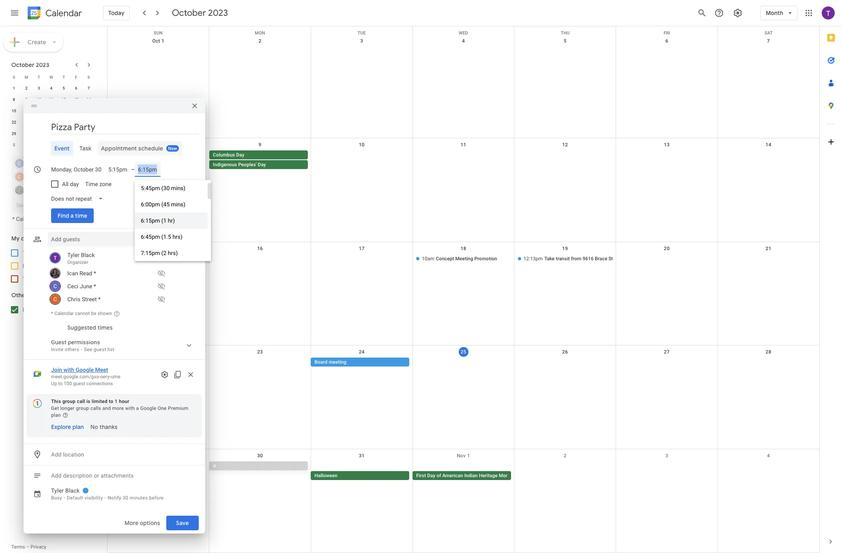 Task type: locate. For each thing, give the bounding box(es) containing it.
2 horizontal spatial day
[[428, 473, 436, 479]]

9 up columbus day button
[[259, 142, 262, 148]]

1 vertical spatial 12
[[563, 142, 569, 148]]

5 down the thu
[[564, 38, 567, 44]]

1 horizontal spatial october
[[172, 7, 206, 19]]

row group
[[8, 83, 95, 151]]

1 vertical spatial 14
[[766, 142, 772, 148]]

25 inside grid
[[461, 350, 467, 355]]

0 vertical spatial 15
[[12, 109, 16, 113]]

0 horizontal spatial 21
[[86, 109, 91, 113]]

19 element
[[59, 106, 69, 116]]

google up meet.google.com/gss-
[[76, 367, 94, 374]]

13 inside october 2023 grid
[[74, 97, 79, 102]]

cannot down search for people "text box"
[[40, 216, 57, 222]]

times
[[98, 324, 113, 332]]

black down the my calendars dropdown button
[[36, 250, 50, 257]]

8 down november 1 element
[[50, 143, 52, 147]]

22
[[12, 120, 16, 125]]

26 element
[[59, 118, 69, 127]]

black up organizer
[[81, 252, 95, 259]]

group down call
[[76, 406, 89, 412]]

9 for october 2023
[[25, 97, 28, 102]]

28
[[86, 120, 91, 125], [766, 350, 772, 355]]

street
[[82, 296, 97, 303]]

calendars up 'in'
[[29, 292, 56, 299]]

notify 30 minutes before
[[108, 496, 164, 501]]

15 inside grid
[[156, 246, 161, 252]]

1 up 15 'element'
[[13, 86, 15, 91]]

30 inside october 2023 grid
[[24, 132, 29, 136]]

(1
[[161, 218, 167, 224]]

tyler up busy
[[51, 488, 64, 495]]

shown down search for people "text box"
[[66, 216, 83, 222]]

2 horizontal spatial to
[[615, 256, 619, 262]]

30 for 31
[[257, 454, 263, 459]]

0 vertical spatial 23
[[24, 120, 29, 125]]

6:15pm (1 hr)
[[141, 218, 175, 224]]

2 horizontal spatial black
[[81, 252, 95, 259]]

15 left (2
[[156, 246, 161, 252]]

tyler up organizer
[[67, 252, 80, 259]]

november 3 element
[[71, 129, 81, 139]]

october 2023 grid
[[8, 71, 95, 151]]

10 inside grid
[[359, 142, 365, 148]]

plan left no on the bottom of the page
[[73, 424, 84, 431]]

1 vertical spatial 5
[[63, 86, 65, 91]]

google
[[76, 367, 94, 374], [140, 406, 156, 412]]

9 down november 2 element
[[63, 143, 65, 147]]

15 up '22'
[[12, 109, 16, 113]]

0 horizontal spatial 8
[[13, 97, 15, 102]]

18 down 11 element at left
[[49, 109, 54, 113]]

black inside my calendars list
[[36, 250, 50, 257]]

calendar right 'in'
[[54, 311, 74, 317]]

2 horizontal spatial tyler
[[67, 252, 80, 259]]

* right street
[[98, 296, 101, 303]]

1 horizontal spatial 16
[[257, 246, 263, 252]]

1 vertical spatial add
[[51, 473, 62, 479]]

of
[[437, 473, 441, 479]]

0 vertical spatial –
[[131, 166, 135, 173]]

1 down 25, today element
[[50, 132, 52, 136]]

a right more
[[136, 406, 139, 412]]

10am concept meeting promotion
[[422, 256, 498, 262]]

row containing 1
[[8, 83, 95, 94]]

row group containing 1
[[8, 83, 95, 151]]

1 horizontal spatial month
[[767, 9, 784, 17]]

0 vertical spatial a
[[71, 212, 74, 220]]

hrs) inside option
[[173, 234, 183, 240]]

23 inside grid
[[257, 350, 263, 355]]

mins) right (45
[[171, 201, 186, 208]]

june
[[80, 283, 92, 290]]

19 up transit
[[563, 246, 569, 252]]

mins) for 6:00pm (45 mins)
[[171, 201, 186, 208]]

m
[[25, 75, 28, 79]]

30 element
[[22, 129, 31, 139]]

to right up
[[58, 381, 63, 387]]

14 inside 'element'
[[86, 97, 91, 102]]

10
[[37, 97, 41, 102], [359, 142, 365, 148], [74, 143, 79, 147]]

1 horizontal spatial 11
[[86, 143, 91, 147]]

see
[[84, 347, 92, 353]]

14 for october 2023
[[86, 97, 91, 102]]

my
[[11, 235, 20, 242]]

9 up the 16 element
[[25, 97, 28, 102]]

2 horizontal spatial 8
[[157, 142, 160, 148]]

s left m
[[13, 75, 15, 79]]

7 inside october 2023 grid
[[88, 86, 90, 91]]

month
[[767, 9, 784, 17], [499, 473, 513, 479]]

9 for sun
[[259, 142, 262, 148]]

day inside first day of american indian heritage month button
[[428, 473, 436, 479]]

chris
[[67, 296, 80, 303]]

5 up 12 element
[[63, 86, 65, 91]]

0 vertical spatial 6
[[666, 38, 669, 44]]

0 vertical spatial 28
[[86, 120, 91, 125]]

0 vertical spatial shown
[[66, 216, 83, 222]]

no
[[90, 424, 98, 431]]

month up sat
[[767, 9, 784, 17]]

20 inside grid
[[74, 109, 79, 113]]

to up and
[[109, 399, 114, 405]]

20 element
[[71, 106, 81, 116]]

5:45pm (30 mins) option
[[135, 180, 208, 197]]

23 inside grid
[[24, 120, 29, 125]]

a
[[71, 212, 74, 220], [136, 406, 139, 412]]

15 element
[[9, 106, 19, 116]]

2 t from the left
[[63, 75, 65, 79]]

0 horizontal spatial 6
[[75, 86, 77, 91]]

* calendar cannot be shown down search for people "text box"
[[12, 216, 83, 222]]

1 add from the top
[[51, 452, 62, 458]]

november 9 element
[[59, 140, 69, 150]]

bills
[[23, 263, 33, 270]]

cell
[[108, 151, 209, 170], [209, 151, 311, 170], [413, 151, 515, 170], [515, 151, 617, 170], [718, 151, 820, 170], [108, 254, 209, 264], [209, 254, 311, 264], [718, 254, 820, 264], [108, 358, 209, 368], [209, 358, 311, 368], [413, 358, 515, 368], [515, 358, 617, 368], [718, 358, 820, 368], [108, 462, 209, 482], [515, 462, 617, 482], [718, 462, 820, 482]]

tyler black up bills
[[23, 250, 50, 257]]

tyler black, organizer tree item
[[48, 250, 199, 267]]

indigenous
[[213, 162, 237, 168]]

1 horizontal spatial guest
[[94, 347, 106, 353]]

19 down 12 element
[[61, 109, 66, 113]]

1 t from the left
[[38, 75, 40, 79]]

row containing oct 1
[[108, 35, 820, 138]]

0 vertical spatial add
[[51, 452, 62, 458]]

7 up the 14 'element' at the left
[[88, 86, 90, 91]]

to
[[615, 256, 619, 262], [58, 381, 63, 387], [109, 399, 114, 405]]

group inside get longer group calls and more with a google one premium plan
[[76, 406, 89, 412]]

read
[[80, 270, 92, 277]]

terms
[[11, 545, 25, 551]]

hrs) right (1.5
[[173, 234, 183, 240]]

0 vertical spatial guest
[[94, 347, 106, 353]]

1 vertical spatial cannot
[[75, 311, 90, 317]]

2 horizontal spatial 5
[[564, 38, 567, 44]]

14
[[86, 97, 91, 102], [766, 142, 772, 148]]

1 right the nov
[[468, 454, 470, 459]]

13 inside grid
[[665, 142, 670, 148]]

1 horizontal spatial be
[[91, 311, 96, 317]]

1 horizontal spatial 20
[[665, 246, 670, 252]]

1 vertical spatial 21
[[766, 246, 772, 252]]

row containing 29
[[8, 128, 95, 140]]

* right june
[[94, 283, 96, 290]]

0 vertical spatial 21
[[86, 109, 91, 113]]

1 vertical spatial shown
[[98, 311, 112, 317]]

t left f at left
[[63, 75, 65, 79]]

25 cell
[[45, 117, 58, 128]]

2 add from the top
[[51, 473, 62, 479]]

17
[[37, 109, 41, 113], [359, 246, 365, 252]]

0 horizontal spatial 25
[[49, 120, 54, 125]]

0 horizontal spatial be
[[59, 216, 65, 222]]

17 inside october 2023 grid
[[37, 109, 41, 113]]

* inside ican read tree item
[[94, 270, 96, 277]]

0 horizontal spatial 19
[[61, 109, 66, 113]]

day
[[70, 181, 79, 188]]

time
[[85, 181, 98, 188]]

1 horizontal spatial 21
[[766, 246, 772, 252]]

29 element
[[9, 129, 19, 139]]

november 4 element
[[84, 129, 94, 139]]

more
[[112, 406, 124, 412]]

1 vertical spatial –
[[26, 545, 29, 551]]

0 horizontal spatial 9
[[25, 97, 28, 102]]

0 vertical spatial 20
[[74, 109, 79, 113]]

1 up more
[[115, 399, 118, 405]]

0 horizontal spatial 15
[[12, 109, 16, 113]]

be
[[59, 216, 65, 222], [91, 311, 96, 317]]

* up my
[[12, 216, 15, 222]]

27 inside grid
[[665, 350, 670, 355]]

0 vertical spatial mins)
[[171, 185, 186, 192]]

1 vertical spatial with
[[125, 406, 135, 412]]

End time text field
[[138, 165, 158, 175]]

* for ceci june
[[94, 283, 96, 290]]

1 horizontal spatial s
[[88, 75, 90, 79]]

schedule
[[139, 145, 163, 152]]

0 horizontal spatial guest
[[73, 381, 85, 387]]

black up default
[[65, 488, 80, 495]]

calendars inside 'dropdown button'
[[29, 292, 56, 299]]

5 down 29 element
[[13, 143, 15, 147]]

28 element
[[84, 118, 94, 127]]

Start date text field
[[51, 165, 102, 175]]

7 down sat
[[768, 38, 771, 44]]

1 horizontal spatial 6
[[666, 38, 669, 44]]

0 vertical spatial 18
[[49, 109, 54, 113]]

19
[[61, 109, 66, 113], [563, 246, 569, 252]]

6:15pm (1 hr) option
[[135, 213, 208, 229]]

0 horizontal spatial 17
[[37, 109, 41, 113]]

– right terms "link"
[[26, 545, 29, 551]]

new element
[[166, 145, 179, 152]]

google inside join with google meet meet.google.com/gss-oery-ume up to 100 guest connections
[[76, 367, 94, 374]]

to right st
[[615, 256, 619, 262]]

add left location
[[51, 452, 62, 458]]

27
[[74, 120, 79, 125], [665, 350, 670, 355]]

to inside join with google meet meet.google.com/gss-oery-ume up to 100 guest connections
[[58, 381, 63, 387]]

10 for sun
[[359, 142, 365, 148]]

with down hour
[[125, 406, 135, 412]]

november 8 element
[[46, 140, 56, 150]]

no thanks
[[90, 424, 117, 431]]

see guest list
[[84, 347, 114, 353]]

time
[[75, 212, 87, 220]]

1 vertical spatial plan
[[73, 424, 84, 431]]

0 vertical spatial google
[[76, 367, 94, 374]]

s right f at left
[[88, 75, 90, 79]]

first day of american indian heritage month
[[417, 473, 513, 479]]

10 inside 'row'
[[74, 143, 79, 147]]

grid containing oct 1
[[107, 26, 820, 554]]

nov 1
[[457, 454, 470, 459]]

sun
[[154, 30, 163, 36]]

0 horizontal spatial 28
[[86, 120, 91, 125]]

1 vertical spatial calendar
[[16, 216, 39, 222]]

0 vertical spatial 12
[[61, 97, 66, 102]]

0 horizontal spatial to
[[58, 381, 63, 387]]

day up the "peoples'"
[[236, 152, 245, 158]]

day down columbus day button
[[258, 162, 266, 168]]

1 vertical spatial 16
[[257, 246, 263, 252]]

tab list containing event
[[30, 141, 199, 156]]

1 vertical spatial 15
[[156, 246, 161, 252]]

november 2 element
[[59, 129, 69, 139]]

mon
[[255, 30, 265, 36]]

with up meet.google.com/gss-
[[64, 367, 74, 374]]

* right the read
[[94, 270, 96, 277]]

30 inside grid
[[257, 454, 263, 459]]

ican
[[67, 270, 78, 277]]

columbus day indigenous peoples' day
[[213, 152, 266, 168]]

terms – privacy
[[11, 545, 46, 551]]

be down search for people "text box"
[[59, 216, 65, 222]]

0 vertical spatial be
[[59, 216, 65, 222]]

meeting
[[329, 360, 347, 366]]

a right find
[[71, 212, 74, 220]]

tyler black
[[23, 250, 50, 257], [51, 488, 80, 495]]

0 horizontal spatial 7
[[88, 86, 90, 91]]

ceci
[[67, 283, 78, 290]]

google inside get longer group calls and more with a google one premium plan
[[140, 406, 156, 412]]

nov
[[457, 454, 466, 459]]

month right "heritage"
[[499, 473, 513, 479]]

month inside button
[[499, 473, 513, 479]]

1 vertical spatial to
[[58, 381, 63, 387]]

tab list
[[821, 26, 843, 531], [30, 141, 199, 156]]

board meeting
[[315, 360, 347, 366]]

1 vertical spatial 18
[[461, 246, 467, 252]]

25 inside 25, today element
[[49, 120, 54, 125]]

8 left new element
[[157, 142, 160, 148]]

Start time text field
[[108, 165, 128, 175]]

all day
[[62, 181, 79, 188]]

get
[[51, 406, 59, 412]]

0 vertical spatial month
[[767, 9, 784, 17]]

tyler black up busy
[[51, 488, 80, 495]]

0 vertical spatial calendar
[[45, 8, 82, 19]]

11 inside grid
[[461, 142, 467, 148]]

ican read tree item
[[48, 267, 199, 280]]

5 for 1
[[63, 86, 65, 91]]

today button
[[103, 3, 130, 23]]

calendars inside dropdown button
[[21, 235, 48, 242]]

0 vertical spatial 25
[[49, 120, 54, 125]]

cannot up suggested
[[75, 311, 90, 317]]

11
[[49, 97, 54, 102], [461, 142, 467, 148], [86, 143, 91, 147]]

* inside the chris street tree item
[[98, 296, 101, 303]]

2 horizontal spatial 11
[[461, 142, 467, 148]]

0 horizontal spatial 23
[[24, 120, 29, 125]]

9
[[25, 97, 28, 102], [259, 142, 262, 148], [63, 143, 65, 147]]

st
[[609, 256, 614, 262]]

time zone
[[85, 181, 112, 188]]

from
[[572, 256, 582, 262]]

6 down f at left
[[75, 86, 77, 91]]

black inside tyler black organizer
[[81, 252, 95, 259]]

1 mins) from the top
[[171, 185, 186, 192]]

shown up times
[[98, 311, 112, 317]]

create button
[[3, 32, 63, 52]]

hrs) for 7:15pm (2 hrs)
[[168, 250, 178, 257]]

8 up 15 'element'
[[13, 97, 15, 102]]

suggested times button
[[64, 321, 116, 335]]

12 inside october 2023 grid
[[61, 97, 66, 102]]

0 horizontal spatial plan
[[51, 413, 61, 419]]

– right start time text field
[[131, 166, 135, 173]]

halloween
[[315, 473, 338, 479]]

0 horizontal spatial tyler
[[23, 250, 35, 257]]

guest left list
[[94, 347, 106, 353]]

0 vertical spatial october
[[172, 7, 206, 19]]

14 for sun
[[766, 142, 772, 148]]

join
[[51, 367, 62, 374]]

6 down fri
[[666, 38, 669, 44]]

1 vertical spatial 6
[[75, 86, 77, 91]]

plan down get
[[51, 413, 61, 419]]

1 vertical spatial 23
[[257, 350, 263, 355]]

1 horizontal spatial cannot
[[75, 311, 90, 317]]

minutes
[[130, 496, 148, 501]]

* calendar cannot be shown
[[12, 216, 83, 222], [51, 311, 112, 317]]

1 vertical spatial 27
[[665, 350, 670, 355]]

group up 'longer'
[[62, 399, 76, 405]]

27 element
[[71, 118, 81, 127]]

8 inside grid
[[157, 142, 160, 148]]

calendars for other calendars
[[29, 292, 56, 299]]

0 vertical spatial * calendar cannot be shown
[[12, 216, 83, 222]]

2 horizontal spatial 9
[[259, 142, 262, 148]]

tyler black inside my calendars list
[[23, 250, 50, 257]]

board
[[315, 360, 328, 366]]

2 vertical spatial to
[[109, 399, 114, 405]]

add inside dropdown button
[[51, 452, 62, 458]]

10 inside "element"
[[37, 97, 41, 102]]

0 vertical spatial hrs)
[[173, 234, 183, 240]]

11 for october 2023
[[49, 97, 54, 102]]

hrs) right (2
[[168, 250, 178, 257]]

30
[[24, 132, 29, 136], [257, 454, 263, 459], [123, 496, 128, 501]]

t left w
[[38, 75, 40, 79]]

1 horizontal spatial 8
[[50, 143, 52, 147]]

18 inside 18 element
[[49, 109, 54, 113]]

calendar up my calendars
[[16, 216, 39, 222]]

9 inside grid
[[259, 142, 262, 148]]

today
[[108, 9, 125, 17]]

1 horizontal spatial 14
[[766, 142, 772, 148]]

guest down meet.google.com/gss-
[[73, 381, 85, 387]]

2 horizontal spatial 30
[[257, 454, 263, 459]]

my calendars list
[[2, 247, 101, 286]]

0 horizontal spatial with
[[64, 367, 74, 374]]

19 inside october 2023 grid
[[61, 109, 66, 113]]

cell containing columbus day
[[209, 151, 311, 170]]

* calendar cannot be shown up suggested
[[51, 311, 112, 317]]

google left one
[[140, 406, 156, 412]]

31
[[359, 454, 365, 459]]

add for add description or attachments
[[51, 473, 62, 479]]

1 vertical spatial 25
[[461, 350, 467, 355]]

shown
[[66, 216, 83, 222], [98, 311, 112, 317]]

Guests text field
[[51, 232, 196, 247]]

plan inside button
[[73, 424, 84, 431]]

None field
[[48, 192, 110, 206]]

mins) right (30 on the top left of the page
[[171, 185, 186, 192]]

calendar up 'create'
[[45, 8, 82, 19]]

hospital
[[646, 256, 664, 262]]

6 inside october 2023 grid
[[75, 86, 77, 91]]

others
[[65, 347, 79, 353]]

mins) for 5:45pm (30 mins)
[[171, 185, 186, 192]]

or
[[94, 473, 99, 479]]

18 up meeting
[[461, 246, 467, 252]]

7
[[768, 38, 771, 44], [88, 86, 90, 91]]

november 11 element
[[84, 140, 94, 150]]

8 for sun
[[157, 142, 160, 148]]

task button
[[76, 141, 95, 156]]

0 horizontal spatial month
[[499, 473, 513, 479]]

day left "of"
[[428, 473, 436, 479]]

with inside join with google meet meet.google.com/gss-oery-ume up to 100 guest connections
[[64, 367, 74, 374]]

calendars right my
[[21, 235, 48, 242]]

tyler up bills
[[23, 250, 35, 257]]

13
[[74, 97, 79, 102], [665, 142, 670, 148]]

1 horizontal spatial –
[[131, 166, 135, 173]]

hrs) inside option
[[168, 250, 178, 257]]

–
[[131, 166, 135, 173], [26, 545, 29, 551]]

* calendar cannot be shown inside search field
[[12, 216, 83, 222]]

a inside button
[[71, 212, 74, 220]]

0 horizontal spatial s
[[13, 75, 15, 79]]

0 horizontal spatial tyler black
[[23, 250, 50, 257]]

calls
[[90, 406, 101, 412]]

be up 'suggested times'
[[91, 311, 96, 317]]

0 horizontal spatial 14
[[86, 97, 91, 102]]

23 for 27
[[24, 120, 29, 125]]

grid
[[107, 26, 820, 554]]

3
[[361, 38, 364, 44], [38, 86, 40, 91], [75, 132, 77, 136], [666, 454, 669, 459]]

23 element
[[22, 118, 31, 127]]

add left "description"
[[51, 473, 62, 479]]

is
[[86, 399, 90, 405]]

1 horizontal spatial 27
[[665, 350, 670, 355]]

9 inside november 9 element
[[63, 143, 65, 147]]

new
[[169, 146, 177, 151]]

1 horizontal spatial tyler black
[[51, 488, 80, 495]]

14 inside grid
[[766, 142, 772, 148]]

8 inside 'row'
[[50, 143, 52, 147]]

sat
[[765, 30, 773, 36]]

1 horizontal spatial 18
[[461, 246, 467, 252]]

row
[[108, 26, 820, 36], [108, 35, 820, 138], [8, 71, 95, 83], [8, 83, 95, 94], [8, 94, 95, 106], [8, 106, 95, 117], [8, 117, 95, 128], [8, 128, 95, 140], [108, 138, 820, 242], [8, 140, 95, 151], [108, 242, 820, 346], [108, 346, 820, 450], [108, 450, 820, 554]]

november 1 element
[[46, 129, 56, 139]]

* inside ceci june "tree item"
[[94, 283, 96, 290]]

1 horizontal spatial 10
[[74, 143, 79, 147]]

0 horizontal spatial 27
[[74, 120, 79, 125]]

0 horizontal spatial shown
[[66, 216, 83, 222]]

20
[[74, 109, 79, 113], [665, 246, 670, 252]]

find a time
[[58, 212, 87, 220]]

2 mins) from the top
[[171, 201, 186, 208]]

13 for sun
[[665, 142, 670, 148]]

1 horizontal spatial 23
[[257, 350, 263, 355]]

0 vertical spatial 30
[[24, 132, 29, 136]]

1 horizontal spatial 19
[[563, 246, 569, 252]]



Task type: vqa. For each thing, say whether or not it's contained in the screenshot.
1's 7
yes



Task type: describe. For each thing, give the bounding box(es) containing it.
tyler inside tyler black organizer
[[67, 252, 80, 259]]

10 for october 2023
[[37, 97, 41, 102]]

to element
[[131, 166, 135, 173]]

guest inside join with google meet meet.google.com/gss-oery-ume up to 100 guest connections
[[73, 381, 85, 387]]

plan inside get longer group calls and more with a google one premium plan
[[51, 413, 61, 419]]

7 for 1
[[88, 86, 90, 91]]

indian
[[465, 473, 478, 479]]

6:00pm (45 mins)
[[141, 201, 186, 208]]

row containing 30
[[108, 450, 820, 554]]

first
[[417, 473, 426, 479]]

13 element
[[71, 95, 81, 105]]

8 for october 2023
[[13, 97, 15, 102]]

premium
[[168, 406, 189, 412]]

ceci june tree item
[[48, 280, 199, 293]]

16 inside the 16 element
[[24, 109, 29, 113]]

month button
[[761, 3, 798, 23]]

states
[[70, 307, 86, 313]]

15 inside 'element'
[[12, 109, 16, 113]]

0 horizontal spatial group
[[62, 399, 76, 405]]

tyler black organizer
[[67, 252, 95, 266]]

guest
[[51, 339, 66, 346]]

holidays
[[23, 307, 45, 313]]

11 element
[[46, 95, 56, 105]]

first day of american indian heritage month button
[[413, 472, 513, 481]]

explore
[[51, 424, 71, 431]]

24
[[359, 350, 365, 355]]

(30
[[161, 185, 170, 192]]

6:45pm (1.5 hrs) option
[[135, 229, 208, 245]]

guests invited to this event. tree
[[48, 250, 199, 306]]

oct
[[152, 38, 160, 44]]

create
[[28, 39, 46, 46]]

30 for 1
[[24, 132, 29, 136]]

28 inside october 2023 grid
[[86, 120, 91, 125]]

5:45pm (30 mins)
[[141, 185, 186, 192]]

default
[[67, 496, 83, 501]]

chris street tree item
[[48, 293, 199, 306]]

5:45pm
[[141, 185, 160, 192]]

find
[[58, 212, 69, 220]]

invite others
[[51, 347, 79, 353]]

1 vertical spatial * calendar cannot be shown
[[51, 311, 112, 317]]

brace
[[595, 256, 608, 262]]

10 element
[[34, 95, 44, 105]]

(2
[[161, 250, 167, 257]]

1 horizontal spatial black
[[65, 488, 80, 495]]

zone
[[100, 181, 112, 188]]

explore plan
[[51, 424, 84, 431]]

calendar element
[[26, 5, 82, 23]]

holidays in united states
[[23, 307, 86, 313]]

november 5 element
[[9, 140, 19, 150]]

day for first
[[428, 473, 436, 479]]

privacy link
[[31, 545, 46, 551]]

row containing 22
[[8, 117, 95, 128]]

12 for october 2023
[[61, 97, 66, 102]]

before
[[149, 496, 164, 501]]

1 horizontal spatial october 2023
[[172, 7, 228, 19]]

tyler inside my calendars list
[[23, 250, 35, 257]]

one
[[158, 406, 167, 412]]

organizer
[[67, 260, 88, 266]]

21 inside october 2023 grid
[[86, 109, 91, 113]]

show schedule of chris street image
[[155, 293, 168, 306]]

add location
[[51, 452, 84, 458]]

12:13pm
[[524, 256, 543, 262]]

1 right oct
[[162, 38, 165, 44]]

12 element
[[59, 95, 69, 105]]

my calendars button
[[2, 232, 101, 245]]

hrs) for 6:45pm (1.5 hrs)
[[173, 234, 183, 240]]

25, today element
[[46, 118, 56, 127]]

10am
[[422, 256, 435, 262]]

0 horizontal spatial –
[[26, 545, 29, 551]]

1 vertical spatial october 2023
[[11, 61, 49, 69]]

9616
[[583, 256, 594, 262]]

17 inside grid
[[359, 246, 365, 252]]

1 vertical spatial be
[[91, 311, 96, 317]]

halloween button
[[311, 472, 410, 481]]

longer
[[60, 406, 75, 412]]

united
[[52, 307, 68, 313]]

100
[[64, 381, 72, 387]]

appointment
[[101, 145, 137, 152]]

1 horizontal spatial 30
[[123, 496, 128, 501]]

0 vertical spatial to
[[615, 256, 619, 262]]

connections
[[87, 381, 113, 387]]

ume
[[111, 374, 120, 380]]

ford
[[635, 256, 644, 262]]

0 vertical spatial 2023
[[208, 7, 228, 19]]

main drawer image
[[10, 8, 19, 18]]

1 s from the left
[[13, 75, 15, 79]]

* for ican read
[[94, 270, 96, 277]]

16 inside grid
[[257, 246, 263, 252]]

november 10 element
[[71, 140, 81, 150]]

17 element
[[34, 106, 44, 116]]

tasks
[[23, 276, 38, 283]]

default visibility
[[67, 496, 103, 501]]

ican read *
[[67, 270, 96, 277]]

location
[[63, 452, 84, 458]]

(1.5
[[161, 234, 171, 240]]

14 element
[[84, 95, 94, 105]]

11 inside 'row'
[[86, 143, 91, 147]]

20 inside grid
[[665, 246, 670, 252]]

6 for oct 1
[[666, 38, 669, 44]]

1 horizontal spatial tyler
[[51, 488, 64, 495]]

11 for sun
[[461, 142, 467, 148]]

12 for sun
[[563, 142, 569, 148]]

16 element
[[22, 106, 31, 116]]

settings menu image
[[734, 8, 743, 18]]

tue
[[358, 30, 366, 36]]

terms link
[[11, 545, 25, 551]]

permissions
[[68, 339, 100, 346]]

american
[[443, 473, 464, 479]]

6:45pm (1.5 hrs)
[[141, 234, 183, 240]]

6:45pm
[[141, 234, 160, 240]]

29
[[12, 132, 16, 136]]

suggested times
[[67, 324, 113, 332]]

other calendars button
[[2, 289, 101, 302]]

my calendars
[[11, 235, 48, 242]]

row containing 5
[[8, 140, 95, 151]]

26
[[563, 350, 569, 355]]

calendar inside search field
[[16, 216, 39, 222]]

* right 'in'
[[51, 311, 53, 317]]

cannot inside search field
[[40, 216, 57, 222]]

5 for oct 1
[[564, 38, 567, 44]]

27 inside october 2023 grid
[[74, 120, 79, 125]]

visibility
[[85, 496, 103, 501]]

in
[[46, 307, 51, 313]]

7 for oct 1
[[768, 38, 771, 44]]

7:15pm (2 hrs) option
[[135, 245, 208, 261]]

show schedule of ican read image
[[155, 267, 168, 280]]

2 s from the left
[[88, 75, 90, 79]]

suggested
[[67, 324, 96, 332]]

13 for october 2023
[[74, 97, 79, 102]]

calendars for my calendars
[[21, 235, 48, 242]]

invite
[[51, 347, 63, 353]]

be inside search field
[[59, 216, 65, 222]]

21 inside grid
[[766, 246, 772, 252]]

* for chris street
[[98, 296, 101, 303]]

7:15pm (2 hrs)
[[141, 250, 178, 257]]

oct 1
[[152, 38, 165, 44]]

* Calendar cannot be shown search field
[[0, 153, 101, 222]]

row containing sun
[[108, 26, 820, 36]]

a inside get longer group calls and more with a google one premium plan
[[136, 406, 139, 412]]

list
[[108, 347, 114, 353]]

w
[[50, 75, 53, 79]]

Add title text field
[[51, 121, 199, 134]]

hr)
[[168, 218, 175, 224]]

up
[[51, 381, 57, 387]]

with inside get longer group calls and more with a google one premium plan
[[125, 406, 135, 412]]

22 element
[[9, 118, 19, 127]]

1 vertical spatial 2023
[[36, 61, 49, 69]]

1 horizontal spatial day
[[258, 162, 266, 168]]

day for columbus
[[236, 152, 245, 158]]

month inside popup button
[[767, 9, 784, 17]]

18 element
[[46, 106, 56, 116]]

1 vertical spatial october
[[11, 61, 34, 69]]

row containing 23
[[108, 346, 820, 450]]

* inside search field
[[12, 216, 15, 222]]

november 6 element
[[22, 140, 31, 150]]

end time list box
[[135, 180, 211, 261]]

6:00pm (45 mins) option
[[135, 197, 208, 213]]

row containing s
[[8, 71, 95, 83]]

Search for people text field
[[16, 198, 88, 213]]

hour
[[119, 399, 129, 405]]

6 for 1
[[75, 86, 77, 91]]

1 vertical spatial 19
[[563, 246, 569, 252]]

23 for 26
[[257, 350, 263, 355]]

5 inside 'november 5' element
[[13, 143, 15, 147]]

1 horizontal spatial to
[[109, 399, 114, 405]]

task
[[79, 145, 92, 152]]

limited
[[92, 399, 108, 405]]

calendar heading
[[44, 8, 82, 19]]

shown inside * calendar cannot be shown search field
[[66, 216, 83, 222]]

1 horizontal spatial tab list
[[821, 26, 843, 531]]

add for add location
[[51, 452, 62, 458]]

no thanks button
[[87, 420, 121, 435]]

show schedule of ceci june image
[[155, 280, 168, 293]]

f
[[75, 75, 77, 79]]

1 vertical spatial 28
[[766, 350, 772, 355]]

transit
[[556, 256, 570, 262]]

privacy
[[31, 545, 46, 551]]

heritage
[[479, 473, 498, 479]]

2 vertical spatial calendar
[[54, 311, 74, 317]]

21 element
[[84, 106, 94, 116]]



